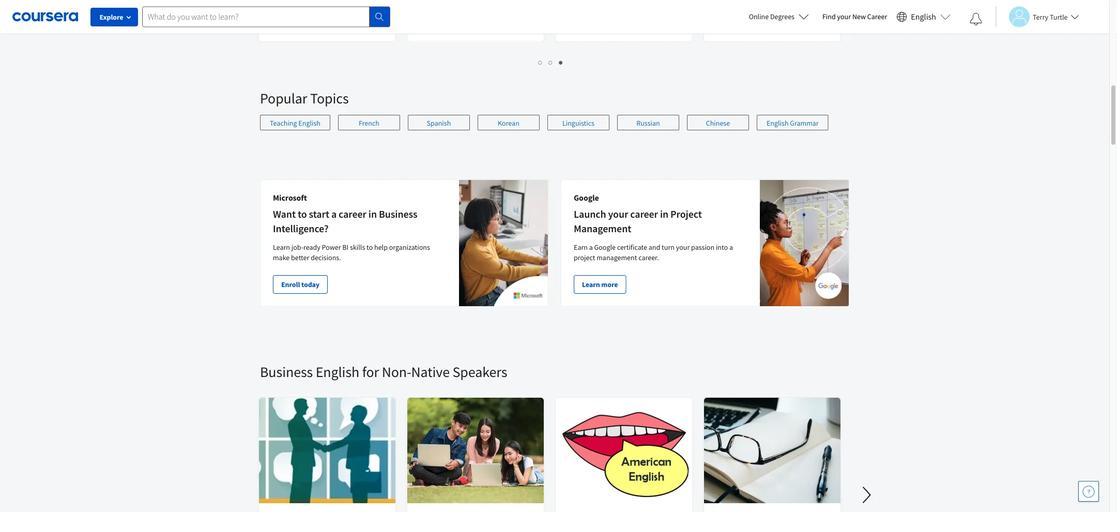 Task type: locate. For each thing, give the bounding box(es) containing it.
management
[[574, 222, 632, 235]]

0 vertical spatial learn
[[273, 243, 290, 252]]

enroll
[[281, 280, 300, 289]]

degrees
[[771, 12, 795, 21]]

find your new career
[[823, 12, 888, 21]]

enroll today link
[[273, 275, 328, 294]]

coursera image
[[12, 8, 78, 25]]

2 vertical spatial your
[[676, 243, 690, 252]]

google inside google launch your career in project management
[[574, 193, 599, 203]]

1 list from the top
[[260, 56, 842, 68]]

2 horizontal spatial a
[[730, 243, 733, 252]]

1 horizontal spatial business
[[379, 208, 418, 221]]

project
[[574, 253, 596, 262]]

better
[[291, 253, 310, 262]]

terry turtle button
[[996, 6, 1080, 27]]

microsoft
[[273, 193, 307, 203]]

find your new career link
[[818, 10, 893, 23]]

to left help
[[367, 243, 373, 252]]

career up and
[[631, 208, 658, 221]]

list containing 1
[[260, 56, 842, 68]]

more
[[602, 280, 618, 289]]

linguistics
[[563, 119, 595, 128]]

2 career from the left
[[631, 208, 658, 221]]

french link
[[338, 115, 400, 131]]

career
[[339, 208, 367, 221], [631, 208, 658, 221]]

0 vertical spatial your
[[838, 12, 851, 21]]

your right find
[[838, 12, 851, 21]]

0 horizontal spatial a
[[332, 208, 337, 221]]

for
[[362, 363, 379, 381]]

1 in from the left
[[369, 208, 377, 221]]

help center image
[[1083, 485, 1095, 498]]

popular
[[260, 89, 307, 108]]

1 vertical spatial business
[[260, 363, 313, 381]]

want
[[273, 208, 296, 221]]

your up management
[[608, 208, 629, 221]]

0 horizontal spatial in
[[369, 208, 377, 221]]

google launch your career in project management
[[574, 193, 702, 235]]

english left for
[[316, 363, 360, 381]]

1 vertical spatial to
[[367, 243, 373, 252]]

new
[[853, 12, 866, 21]]

to up intelligence?
[[298, 208, 307, 221]]

in left project
[[660, 208, 669, 221]]

skills
[[350, 243, 365, 252]]

2 list from the top
[[260, 115, 850, 141]]

spanish link
[[408, 115, 470, 131]]

None search field
[[142, 6, 390, 27]]

teaching english link
[[260, 115, 330, 131]]

0 vertical spatial google
[[574, 193, 599, 203]]

learn left more
[[582, 280, 600, 289]]

0 horizontal spatial your
[[608, 208, 629, 221]]

a right earn
[[589, 243, 593, 252]]

1 vertical spatial list
[[260, 115, 850, 141]]

1 horizontal spatial to
[[367, 243, 373, 252]]

2 horizontal spatial your
[[838, 12, 851, 21]]

0 horizontal spatial business
[[260, 363, 313, 381]]

earn a google certificate and turn your passion into a project management career.
[[574, 243, 733, 262]]

russian
[[637, 119, 660, 128]]

korean
[[498, 119, 520, 128]]

power
[[322, 243, 341, 252]]

google up management
[[595, 243, 616, 252]]

english
[[911, 12, 937, 22], [299, 119, 321, 128], [767, 119, 789, 128], [316, 363, 360, 381]]

chinese link
[[687, 115, 749, 131]]

english down popular topics
[[299, 119, 321, 128]]

0 horizontal spatial learn
[[273, 243, 290, 252]]

0 vertical spatial list
[[260, 56, 842, 68]]

learn for learn more
[[582, 280, 600, 289]]

learn inside "learn job-ready power bi skills to help organizations make better decisions."
[[273, 243, 290, 252]]

1 vertical spatial google
[[595, 243, 616, 252]]

1 horizontal spatial learn
[[582, 280, 600, 289]]

a
[[332, 208, 337, 221], [589, 243, 593, 252], [730, 243, 733, 252]]

business english for non-native speakers carousel element
[[255, 332, 1118, 512]]

bi
[[343, 243, 349, 252]]

1 vertical spatial learn
[[582, 280, 600, 289]]

google
[[574, 193, 599, 203], [595, 243, 616, 252]]

launch your career in project management link
[[574, 208, 702, 235]]

microsoft want to start a career in business intelligence?
[[273, 193, 418, 235]]

1 horizontal spatial your
[[676, 243, 690, 252]]

turn
[[662, 243, 675, 252]]

your inside the earn a google certificate and turn your passion into a project management career.
[[676, 243, 690, 252]]

teaching english
[[270, 119, 321, 128]]

help
[[374, 243, 388, 252]]

0 horizontal spatial career
[[339, 208, 367, 221]]

career right start
[[339, 208, 367, 221]]

russian link
[[618, 115, 680, 131]]

in inside google launch your career in project management
[[660, 208, 669, 221]]

your inside google launch your career in project management
[[608, 208, 629, 221]]

to
[[298, 208, 307, 221], [367, 243, 373, 252]]

list
[[260, 56, 842, 68], [260, 115, 850, 141]]

google inside the earn a google certificate and turn your passion into a project management career.
[[595, 243, 616, 252]]

turtle
[[1050, 12, 1068, 21]]

learn up 'make'
[[273, 243, 290, 252]]

english right career
[[911, 12, 937, 22]]

0 vertical spatial to
[[298, 208, 307, 221]]

speakers
[[453, 363, 508, 381]]

english grammar link
[[757, 115, 829, 131]]

0 horizontal spatial to
[[298, 208, 307, 221]]

explore button
[[91, 8, 138, 26]]

organizations
[[389, 243, 430, 252]]

2 in from the left
[[660, 208, 669, 221]]

show notifications image
[[970, 13, 983, 25]]

0 vertical spatial business
[[379, 208, 418, 221]]

next slide image
[[855, 483, 880, 508]]

find
[[823, 12, 836, 21]]

3
[[559, 57, 563, 67]]

1 vertical spatial your
[[608, 208, 629, 221]]

a right the into
[[730, 243, 733, 252]]

english inside "button"
[[911, 12, 937, 22]]

learn
[[273, 243, 290, 252], [582, 280, 600, 289]]

your
[[838, 12, 851, 21], [608, 208, 629, 221], [676, 243, 690, 252]]

business
[[379, 208, 418, 221], [260, 363, 313, 381]]

specialization
[[267, 24, 310, 33]]

1 horizontal spatial career
[[631, 208, 658, 221]]

online degrees button
[[741, 5, 818, 28]]

3 button
[[556, 56, 567, 68]]

non-
[[382, 363, 411, 381]]

1 career from the left
[[339, 208, 367, 221]]

a right start
[[332, 208, 337, 221]]

google up launch
[[574, 193, 599, 203]]

What do you want to learn? text field
[[142, 6, 370, 27]]

online
[[749, 12, 769, 21]]

1 horizontal spatial in
[[660, 208, 669, 221]]

career inside microsoft want to start a career in business intelligence?
[[339, 208, 367, 221]]

your right turn
[[676, 243, 690, 252]]

in
[[369, 208, 377, 221], [660, 208, 669, 221]]

learn inside "learn more" link
[[582, 280, 600, 289]]

in up help
[[369, 208, 377, 221]]



Task type: describe. For each thing, give the bounding box(es) containing it.
job-
[[292, 243, 304, 252]]

chinese
[[706, 119, 730, 128]]

ready
[[304, 243, 321, 252]]

english grammar
[[767, 119, 819, 128]]

and
[[649, 243, 661, 252]]

1
[[539, 57, 543, 67]]

specialization link
[[258, 0, 397, 43]]

into
[[716, 243, 728, 252]]

list containing teaching english
[[260, 115, 850, 141]]

today
[[302, 280, 320, 289]]

launch
[[574, 208, 606, 221]]

1 button
[[536, 56, 546, 68]]

native
[[411, 363, 450, 381]]

career
[[868, 12, 888, 21]]

management
[[597, 253, 637, 262]]

popular topics
[[260, 89, 349, 108]]

in inside microsoft want to start a career in business intelligence?
[[369, 208, 377, 221]]

make
[[273, 253, 290, 262]]

2 button
[[546, 56, 556, 68]]

business english for non-native speakers
[[260, 363, 508, 381]]

want to start a career in business intelligence? link
[[273, 208, 418, 235]]

terry turtle
[[1033, 12, 1068, 21]]

french
[[359, 119, 380, 128]]

certificate
[[617, 243, 648, 252]]

korean link
[[478, 115, 540, 131]]

earn
[[574, 243, 588, 252]]

2
[[549, 57, 553, 67]]

decisions.
[[311, 253, 341, 262]]

explore
[[100, 12, 123, 22]]

career inside google launch your career in project management
[[631, 208, 658, 221]]

teaching
[[270, 119, 297, 128]]

your inside find your new career link
[[838, 12, 851, 21]]

topics
[[310, 89, 349, 108]]

learn for learn job-ready power bi skills to help organizations make better decisions.
[[273, 243, 290, 252]]

enroll today
[[281, 280, 320, 289]]

grammar
[[790, 119, 819, 128]]

business inside microsoft want to start a career in business intelligence?
[[379, 208, 418, 221]]

linguistics link
[[548, 115, 610, 131]]

learn more link
[[574, 275, 627, 294]]

start
[[309, 208, 329, 221]]

intelligence?
[[273, 222, 329, 235]]

1 horizontal spatial a
[[589, 243, 593, 252]]

online degrees
[[749, 12, 795, 21]]

to inside microsoft want to start a career in business intelligence?
[[298, 208, 307, 221]]

english button
[[893, 0, 955, 34]]

a inside microsoft want to start a career in business intelligence?
[[332, 208, 337, 221]]

terry
[[1033, 12, 1049, 21]]

passion
[[692, 243, 715, 252]]

spanish
[[427, 119, 451, 128]]

learn job-ready power bi skills to help organizations make better decisions.
[[273, 243, 430, 262]]

project
[[671, 208, 702, 221]]

to inside "learn job-ready power bi skills to help organizations make better decisions."
[[367, 243, 373, 252]]

english left grammar
[[767, 119, 789, 128]]

learn more
[[582, 280, 618, 289]]

career.
[[639, 253, 659, 262]]



